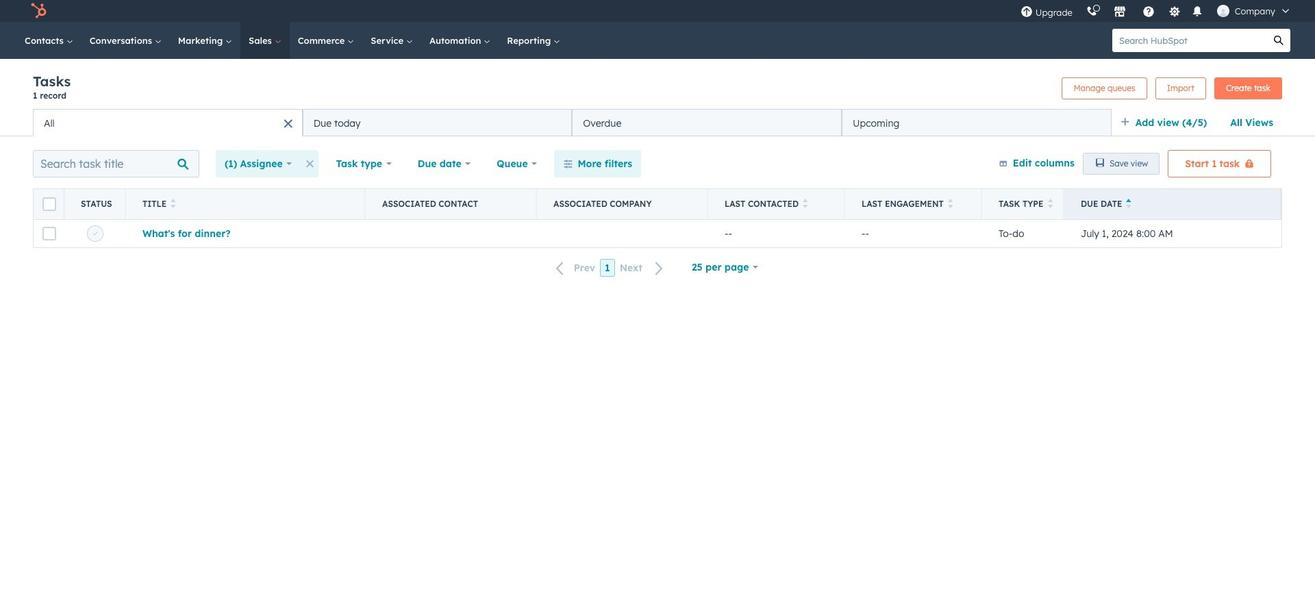 Task type: locate. For each thing, give the bounding box(es) containing it.
press to sort. image
[[171, 199, 176, 208], [803, 199, 808, 208]]

menu
[[1014, 0, 1299, 22]]

ascending sort. press to sort descending. image
[[1127, 199, 1132, 208]]

banner
[[33, 73, 1283, 109]]

press to sort. element
[[171, 199, 176, 210], [803, 199, 808, 210], [948, 199, 953, 210], [1048, 199, 1053, 210]]

2 press to sort. element from the left
[[803, 199, 808, 210]]

task status: not completed image
[[93, 231, 98, 237]]

press to sort. image
[[948, 199, 953, 208], [1048, 199, 1053, 208]]

marketplaces image
[[1114, 6, 1126, 19]]

3 column header from the left
[[366, 189, 537, 219]]

Search task title search field
[[33, 150, 199, 177]]

1 horizontal spatial press to sort. image
[[803, 199, 808, 208]]

tab list
[[33, 109, 1112, 136]]

4 press to sort. element from the left
[[1048, 199, 1053, 210]]

column header
[[34, 189, 64, 219], [64, 189, 126, 219], [366, 189, 537, 219], [537, 189, 709, 219]]

1 press to sort. image from the left
[[948, 199, 953, 208]]

0 horizontal spatial press to sort. image
[[948, 199, 953, 208]]

2 press to sort. image from the left
[[803, 199, 808, 208]]

1 horizontal spatial press to sort. image
[[1048, 199, 1053, 208]]

jacob simon image
[[1218, 5, 1230, 17]]

2 press to sort. image from the left
[[1048, 199, 1053, 208]]

1 column header from the left
[[34, 189, 64, 219]]

0 horizontal spatial press to sort. image
[[171, 199, 176, 208]]

4 column header from the left
[[537, 189, 709, 219]]



Task type: vqa. For each thing, say whether or not it's contained in the screenshot.
Export button
no



Task type: describe. For each thing, give the bounding box(es) containing it.
pagination navigation
[[548, 259, 672, 277]]

3 press to sort. element from the left
[[948, 199, 953, 210]]

2 column header from the left
[[64, 189, 126, 219]]

1 press to sort. element from the left
[[171, 199, 176, 210]]

ascending sort. press to sort descending. element
[[1127, 199, 1132, 210]]

Search HubSpot search field
[[1113, 29, 1268, 52]]

1 press to sort. image from the left
[[171, 199, 176, 208]]



